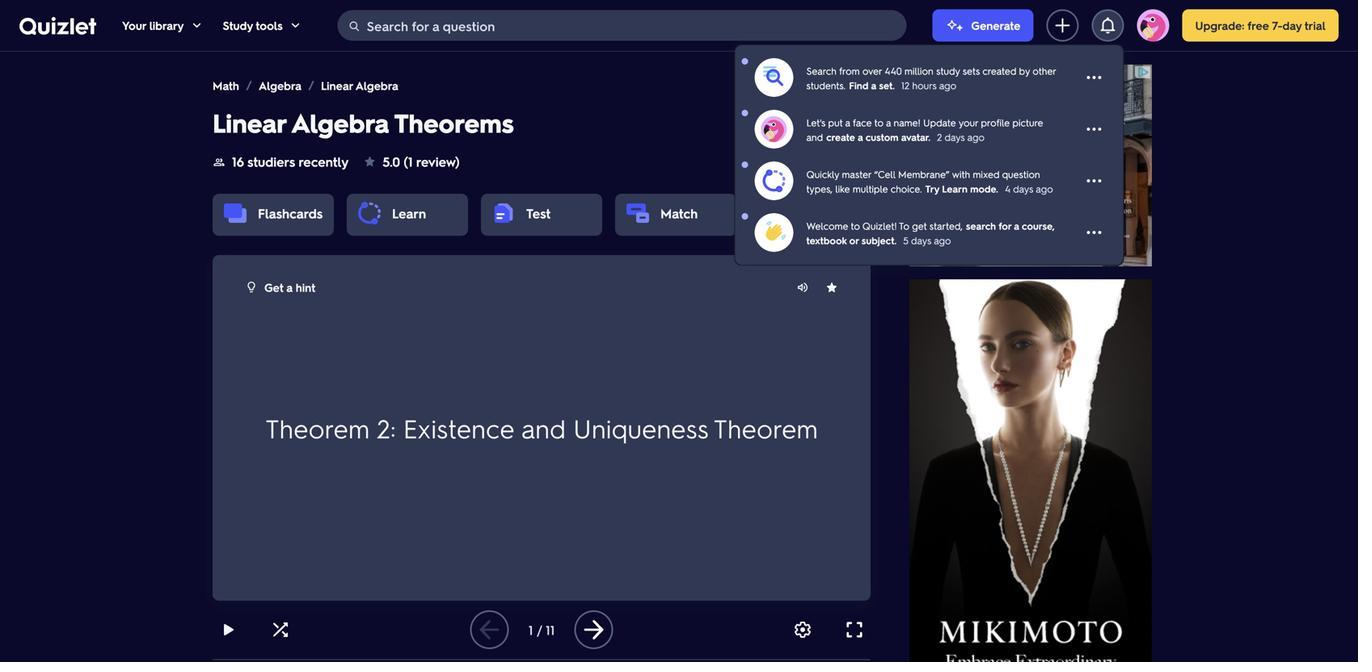 Task type: vqa. For each thing, say whether or not it's contained in the screenshot.
set icon associated with 231 study sets
no



Task type: locate. For each thing, give the bounding box(es) containing it.
algebra up the linear algebra theorems
[[355, 78, 398, 93]]

matrix left has
[[507, 373, 557, 397]]

to
[[874, 116, 883, 129], [851, 220, 860, 232]]

b
[[283, 402, 294, 425]]

1 menu image from the top
[[1084, 68, 1104, 87]]

0 horizontal spatial to
[[851, 220, 860, 232]]

a down face
[[858, 131, 863, 143]]

menu image for welcome to quizlet! to get started,
[[1084, 223, 1104, 243]]

of up an
[[752, 316, 769, 339]]

days
[[945, 131, 965, 143], [1013, 183, 1033, 195], [911, 234, 931, 247]]

star filled image inside 5.0 (1 review) button
[[363, 155, 376, 168]]

1 horizontal spatial with
[[952, 168, 970, 181]]

study tools
[[223, 18, 283, 33]]

0 horizontal spatial star filled image
[[363, 155, 376, 168]]

days right 2
[[945, 131, 965, 143]]

column left "-"
[[514, 345, 574, 368]]

4
[[1005, 183, 1011, 195]]

is right system
[[369, 316, 380, 339]]

from
[[839, 65, 860, 77]]

star filled image
[[825, 281, 838, 294]]

if left an
[[736, 345, 745, 368]]

caret down image
[[289, 19, 302, 32]]

star filled image left 5.0
[[363, 155, 376, 168]]

4 menu image from the top
[[1084, 223, 1104, 243]]

0 vertical spatial star filled image
[[363, 155, 376, 168]]

1 horizontal spatial to
[[874, 116, 883, 129]]

2 horizontal spatial of
[[752, 316, 769, 339]]

course,
[[1022, 220, 1055, 232]]

with left b
[[245, 402, 278, 425]]

types,
[[806, 183, 833, 195]]

try
[[925, 183, 939, 195]]

0 vertical spatial days
[[945, 131, 965, 143]]

1 advertisement element from the top
[[909, 65, 1152, 267]]

nonzero.
[[299, 402, 370, 425]]

theorem down echelon
[[265, 412, 370, 445]]

1 vertical spatial linear
[[213, 106, 286, 139]]

0 vertical spatial learn
[[942, 183, 968, 195]]

a right put
[[845, 116, 850, 129]]

theorem 2: existence and uniqueness theorem element
[[245, 301, 838, 556]]

algebra
[[259, 78, 302, 93], [355, 78, 398, 93], [291, 106, 389, 139]]

get
[[264, 281, 283, 295]]

16 studiers recently
[[232, 153, 349, 170]]

an
[[750, 345, 769, 368]]

existence
[[403, 412, 515, 445]]

column right rightmost
[[687, 316, 747, 339]]

days down question
[[1013, 183, 1033, 195]]

to inside let's put a face to a name! update your profile picture and
[[874, 116, 883, 129]]

1 horizontal spatial matrix
[[507, 373, 557, 397]]

million
[[905, 65, 933, 77]]

with
[[952, 168, 970, 181], [245, 402, 278, 425]]

1 horizontal spatial days
[[945, 131, 965, 143]]

1 horizontal spatial linear
[[321, 78, 353, 93]]

matrix down system
[[342, 345, 392, 368]]

match
[[660, 205, 698, 222]]

ago down started,
[[934, 234, 951, 247]]

algebra for linear algebra
[[355, 78, 398, 93]]

test
[[526, 205, 551, 222]]

2 quizlet image from the top
[[19, 17, 96, 35]]

1 vertical spatial is
[[397, 345, 408, 368]]

has
[[562, 373, 589, 397]]

theorem down [0
[[714, 412, 818, 445]]

linear up the linear algebra theorems
[[321, 78, 353, 93]]

only
[[521, 316, 556, 339], [696, 345, 731, 368]]

2 advertisement element from the top
[[909, 280, 1152, 663]]

1 horizontal spatial only
[[696, 345, 731, 368]]

started,
[[929, 220, 963, 232]]

slash forward image right math link
[[242, 79, 255, 92]]

1 horizontal spatial star filled image
[[825, 281, 838, 294]]

-
[[579, 345, 586, 368]]

0 horizontal spatial learn
[[392, 205, 426, 222]]

the right row on the left bottom of page
[[683, 373, 709, 397]]

a left linear
[[245, 316, 254, 339]]

menu image
[[1084, 68, 1104, 87], [1084, 120, 1104, 139], [1084, 171, 1104, 191], [1084, 223, 1104, 243]]

2 vertical spatial days
[[911, 234, 931, 247]]

0 vertical spatial matrix
[[342, 345, 392, 368]]

picture
[[1012, 116, 1043, 129]]

1 vertical spatial to
[[851, 220, 860, 232]]

1 horizontal spatial learn
[[942, 183, 968, 195]]

search
[[806, 65, 837, 77]]

of right row on the left bottom of page
[[662, 373, 679, 397]]

0 horizontal spatial days
[[911, 234, 931, 247]]

form left [0
[[714, 373, 752, 397]]

q-
[[795, 205, 811, 222]]

menu image right course,
[[1084, 223, 1104, 243]]

rightmost
[[606, 316, 683, 339]]

1 horizontal spatial of
[[662, 373, 679, 397]]

to up custom on the right top of page
[[874, 116, 883, 129]]

a linear system is consistent if and only if the rightmost column of the augmented matrix is not a pivot column - that is, if and only if an echelon form of the augmented matrix has no row of the form [0 ... 0 b] with b nonzero. 

if a linear system is consistent, then the solution set contains either (i) a unique solution, when there are no free variables, or (ii) infinitely many solutions, when there is at least one free variable. element
[[245, 301, 838, 556]]

quizlet image
[[19, 16, 96, 35], [19, 17, 96, 35]]

None search field
[[338, 10, 907, 41]]

3 menu image from the top
[[1084, 171, 1104, 191]]

1 vertical spatial column
[[514, 345, 574, 368]]

slash forward image
[[242, 79, 255, 92], [305, 79, 318, 92]]

5.0
[[383, 153, 400, 170]]

0 horizontal spatial column
[[514, 345, 574, 368]]

learn right try
[[942, 183, 968, 195]]

linear algebra link
[[321, 78, 398, 94]]

algebra inside linear algebra link
[[355, 78, 398, 93]]

0 horizontal spatial with
[[245, 402, 278, 425]]

slash forward image right algebra link
[[305, 79, 318, 92]]

advertisement element
[[909, 65, 1152, 267], [909, 280, 1152, 663]]

set.
[[879, 79, 895, 92]]

0 horizontal spatial of
[[358, 373, 375, 397]]

of up nonzero.
[[358, 373, 375, 397]]

1 horizontal spatial form
[[714, 373, 752, 397]]

fullscreen image
[[845, 621, 864, 640]]

2 menu image from the top
[[1084, 120, 1104, 139]]

if
[[472, 316, 481, 339], [561, 316, 570, 339], [647, 345, 656, 368], [736, 345, 745, 368]]

days down get
[[911, 234, 931, 247]]

1 slash forward image from the left
[[242, 79, 255, 92]]

slash forward image for math
[[242, 79, 255, 92]]

of
[[752, 316, 769, 339], [358, 373, 375, 397], [662, 373, 679, 397]]

tools
[[256, 18, 283, 33]]

algebra down linear algebra link
[[291, 106, 389, 139]]

Search text field
[[367, 11, 902, 41]]

menu image right question
[[1084, 171, 1104, 191]]

1 quizlet image from the top
[[19, 16, 96, 35]]

linear for linear algebra
[[321, 78, 353, 93]]

0 horizontal spatial linear
[[213, 106, 286, 139]]

star filled image
[[363, 155, 376, 168], [825, 281, 838, 294]]

form up nonzero.
[[315, 373, 353, 397]]

bell image
[[1098, 16, 1118, 35]]

12
[[901, 79, 910, 92]]

ago down question
[[1036, 183, 1053, 195]]

1 vertical spatial augmented
[[410, 373, 502, 397]]

and inside let's put a face to a name! update your profile picture and
[[806, 131, 823, 143]]

algebra for linear algebra theorems
[[291, 106, 389, 139]]

upgrade:
[[1195, 18, 1244, 33]]

menu image right other
[[1084, 68, 1104, 87]]

and down let's
[[806, 131, 823, 143]]

by
[[1019, 65, 1030, 77]]

augmented
[[245, 345, 337, 368], [410, 373, 502, 397]]

that
[[591, 345, 621, 368]]

question
[[1002, 168, 1040, 181]]

your library
[[122, 18, 184, 33]]

1 horizontal spatial is
[[397, 345, 408, 368]]

11
[[546, 622, 555, 639]]

1 horizontal spatial column
[[687, 316, 747, 339]]

0 horizontal spatial theorem
[[265, 412, 370, 445]]

a right for
[[1014, 220, 1019, 232]]

search image
[[348, 20, 361, 33]]

0 horizontal spatial only
[[521, 316, 556, 339]]

theorem
[[265, 412, 370, 445], [714, 412, 818, 445]]

1 horizontal spatial augmented
[[410, 373, 502, 397]]

"cell
[[874, 168, 895, 181]]

menu image for search from over 440 million study sets created by other students.
[[1084, 68, 1104, 87]]

math link
[[213, 78, 239, 94]]

upgrade: free 7-day trial button
[[1182, 9, 1339, 42]]

chat
[[811, 205, 839, 222]]

if up the pivot at the bottom left of page
[[472, 316, 481, 339]]

a up custom on the right top of page
[[886, 116, 891, 129]]

1 vertical spatial star filled image
[[825, 281, 838, 294]]

learn
[[942, 183, 968, 195], [392, 205, 426, 222]]

name!
[[894, 116, 920, 129]]

try learn mode. 4 days ago
[[925, 183, 1053, 195]]

menu image right picture
[[1084, 120, 1104, 139]]

linear up 16
[[213, 106, 286, 139]]

5
[[903, 234, 909, 247]]

slash forward image for algebra
[[305, 79, 318, 92]]

0
[[794, 373, 805, 397]]

2 slash forward image from the left
[[305, 79, 318, 92]]

0 vertical spatial linear
[[321, 78, 353, 93]]

1 horizontal spatial theorem
[[714, 412, 818, 445]]

the up 2:
[[379, 373, 405, 397]]

augmented down linear
[[245, 345, 337, 368]]

0 vertical spatial to
[[874, 116, 883, 129]]

to up or
[[851, 220, 860, 232]]

learn down (1
[[392, 205, 426, 222]]

1 form from the left
[[315, 373, 353, 397]]

0 vertical spatial augmented
[[245, 345, 337, 368]]

a right not
[[454, 345, 463, 368]]

star filled image right the sound image
[[825, 281, 838, 294]]

0 horizontal spatial slash forward image
[[242, 79, 255, 92]]

linear for linear algebra theorems
[[213, 106, 286, 139]]

...
[[778, 373, 789, 397]]

a right get
[[286, 281, 293, 295]]

is left not
[[397, 345, 408, 368]]

algebra right math
[[259, 78, 302, 93]]

math
[[213, 78, 239, 93]]

b]
[[810, 373, 827, 397]]

1 vertical spatial learn
[[392, 205, 426, 222]]

1 vertical spatial advertisement element
[[909, 280, 1152, 663]]

0 horizontal spatial augmented
[[245, 345, 337, 368]]

augmented down not
[[410, 373, 502, 397]]

1 vertical spatial with
[[245, 402, 278, 425]]

with left mixed on the right top
[[952, 168, 970, 181]]

if right is,
[[647, 345, 656, 368]]

sound image
[[796, 281, 809, 294]]

hours
[[912, 79, 937, 92]]

0 horizontal spatial is
[[369, 316, 380, 339]]

profile
[[981, 116, 1010, 129]]

1 horizontal spatial slash forward image
[[305, 79, 318, 92]]

0 vertical spatial advertisement element
[[909, 65, 1152, 267]]

0 vertical spatial with
[[952, 168, 970, 181]]

linear algebra theorems
[[213, 106, 514, 139]]

a left the set.
[[871, 79, 876, 92]]

2 horizontal spatial days
[[1013, 183, 1033, 195]]

0 horizontal spatial form
[[315, 373, 353, 397]]

system
[[308, 316, 364, 339]]

hint
[[296, 281, 315, 295]]



Task type: describe. For each thing, give the bounding box(es) containing it.
sparkle image
[[945, 16, 965, 35]]

students.
[[806, 79, 846, 92]]

study
[[223, 18, 253, 33]]

welcome
[[806, 220, 848, 232]]

7-
[[1272, 18, 1282, 33]]

update
[[923, 116, 956, 129]]

arrow left image
[[477, 618, 503, 643]]

a linear system is consistent if and only if the rightmost column of the augmented matrix is not a pivot column - that is, if and only if an echelon form of the augmented matrix has no row of the form [0 ... 0 b] with b nonzero.
[[245, 316, 827, 425]]

textbook
[[806, 234, 847, 247]]

options image
[[793, 621, 812, 640]]

find
[[849, 79, 868, 92]]

created
[[982, 65, 1016, 77]]

1 / 11
[[528, 622, 555, 639]]

ago down your
[[967, 131, 985, 143]]

1 theorem from the left
[[265, 412, 370, 445]]

study tools button
[[223, 0, 302, 51]]

play image
[[219, 621, 238, 640]]

0 vertical spatial is
[[369, 316, 380, 339]]

2
[[937, 131, 942, 143]]

with inside quickly master "cell membrane" with mixed question types, like multiple choice.
[[952, 168, 970, 181]]

Search field
[[338, 11, 906, 41]]

0 vertical spatial column
[[687, 316, 747, 339]]

test link
[[526, 205, 551, 222]]

generate
[[971, 18, 1021, 33]]

5.0 (1 review)
[[383, 153, 460, 170]]

0 horizontal spatial matrix
[[342, 345, 392, 368]]

mixed
[[973, 168, 1000, 181]]

1 vertical spatial only
[[696, 345, 731, 368]]

avatar.
[[901, 131, 930, 143]]

(1
[[404, 153, 413, 170]]

a inside search for a course, textbook or subject.
[[1014, 220, 1019, 232]]

free
[[1247, 18, 1269, 33]]

generate button
[[932, 9, 1033, 42]]

if up has
[[561, 316, 570, 339]]

upgrade: free 7-day trial
[[1195, 18, 1326, 33]]

linear
[[259, 316, 303, 339]]

algebra link
[[259, 78, 302, 94]]

q-chat
[[795, 205, 839, 222]]

and down has
[[521, 412, 566, 445]]

/
[[537, 622, 542, 639]]

shuffle image
[[271, 621, 290, 640]]

other
[[1033, 65, 1056, 77]]

2 form from the left
[[714, 373, 752, 397]]

caret down image
[[190, 19, 203, 32]]

theorems
[[394, 106, 514, 139]]

over
[[862, 65, 882, 77]]

row
[[627, 373, 657, 397]]

get
[[912, 220, 927, 232]]

search
[[966, 220, 996, 232]]

learn link
[[392, 205, 426, 222]]

menu image for quickly master "cell membrane" with mixed question types, like multiple choice.
[[1084, 171, 1104, 191]]

your
[[122, 18, 146, 33]]

is,
[[626, 345, 642, 368]]

no
[[594, 373, 622, 397]]

the up "-"
[[575, 316, 601, 339]]

pivot
[[468, 345, 509, 368]]

1
[[528, 622, 533, 639]]

q-chat link
[[795, 205, 839, 222]]

with inside a linear system is consistent if and only if the rightmost column of the augmented matrix is not a pivot column - that is, if and only if an echelon form of the augmented matrix has no row of the form [0 ... 0 b] with b nonzero.
[[245, 402, 278, 425]]

quizlet!
[[862, 220, 897, 232]]

and up the pivot at the bottom left of page
[[486, 316, 516, 339]]

0 vertical spatial only
[[521, 316, 556, 339]]

subject.
[[862, 234, 897, 247]]

2 theorem from the left
[[714, 412, 818, 445]]

lightbulb image
[[245, 281, 258, 294]]

flashcards link
[[258, 205, 323, 222]]

custom
[[866, 131, 899, 143]]

uniqueness
[[573, 412, 708, 445]]

profile picture image
[[1137, 9, 1169, 42]]

find a set. 12 hours ago
[[849, 79, 956, 92]]

1 vertical spatial matrix
[[507, 373, 557, 397]]

arrow right image
[[581, 618, 606, 643]]

put
[[828, 116, 843, 129]]

or
[[849, 234, 859, 247]]

menu image for let's put a face to a name! update your profile picture and
[[1084, 120, 1104, 139]]

to
[[899, 220, 909, 232]]

not
[[413, 345, 450, 368]]

theorem 2: existence and uniqueness theorem
[[265, 412, 818, 445]]

flashcards
[[258, 205, 323, 222]]

master
[[842, 168, 871, 181]]

for
[[999, 220, 1011, 232]]

membrane"
[[898, 168, 949, 181]]

2:
[[377, 412, 396, 445]]

let's
[[806, 116, 825, 129]]

mode.
[[970, 183, 998, 195]]

recently
[[299, 153, 349, 170]]

multiple
[[853, 183, 888, 195]]

your
[[959, 116, 978, 129]]

and right is,
[[661, 345, 691, 368]]

match link
[[660, 205, 698, 222]]

study
[[936, 65, 960, 77]]

create
[[826, 131, 855, 143]]

[0
[[757, 373, 773, 397]]

the down the sound image
[[773, 316, 799, 339]]

trial
[[1305, 18, 1326, 33]]

face
[[853, 116, 872, 129]]

1 vertical spatial days
[[1013, 183, 1033, 195]]

16
[[232, 153, 244, 170]]

let's put a face to a name! update your profile picture and
[[806, 116, 1043, 143]]

library
[[149, 18, 184, 33]]

ago down study
[[939, 79, 956, 92]]

create image
[[1053, 16, 1072, 35]]

welcome to quizlet! to get started,
[[806, 220, 963, 232]]

studiers
[[247, 153, 295, 170]]

consistent
[[385, 316, 467, 339]]



